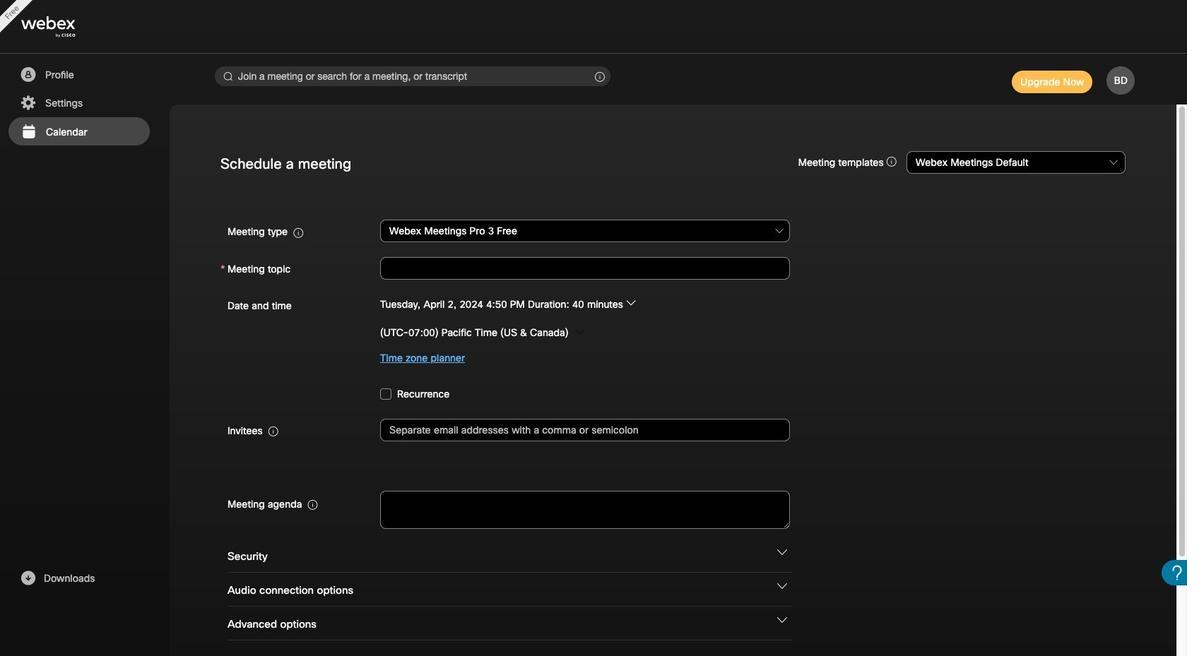 Task type: locate. For each thing, give the bounding box(es) containing it.
group
[[220, 292, 1126, 371]]

2 ng down image from the top
[[777, 615, 787, 625]]

mds people circle_filled image
[[19, 66, 37, 83]]

0 vertical spatial ng down image
[[777, 581, 787, 591]]

1 vertical spatial ng down image
[[777, 615, 787, 625]]

None text field
[[380, 257, 790, 280]]

arrow image
[[626, 298, 636, 308]]

ng down image
[[777, 581, 787, 591], [777, 615, 787, 625]]

banner
[[0, 0, 1187, 54]]

1 ng down image from the top
[[777, 581, 787, 591]]

Invitees text field
[[380, 419, 790, 441]]

Join a meeting or search for a meeting, or transcript text field
[[215, 66, 610, 86]]

None text field
[[380, 491, 790, 529]]

None field
[[380, 219, 790, 244]]



Task type: describe. For each thing, give the bounding box(es) containing it.
ng down image
[[777, 548, 787, 557]]

mds meetings_filled image
[[20, 124, 37, 141]]

mds settings_filled image
[[19, 95, 37, 112]]

arrow image
[[575, 327, 585, 337]]

cisco webex image
[[21, 17, 106, 38]]

mds content download_filled image
[[19, 570, 37, 587]]



